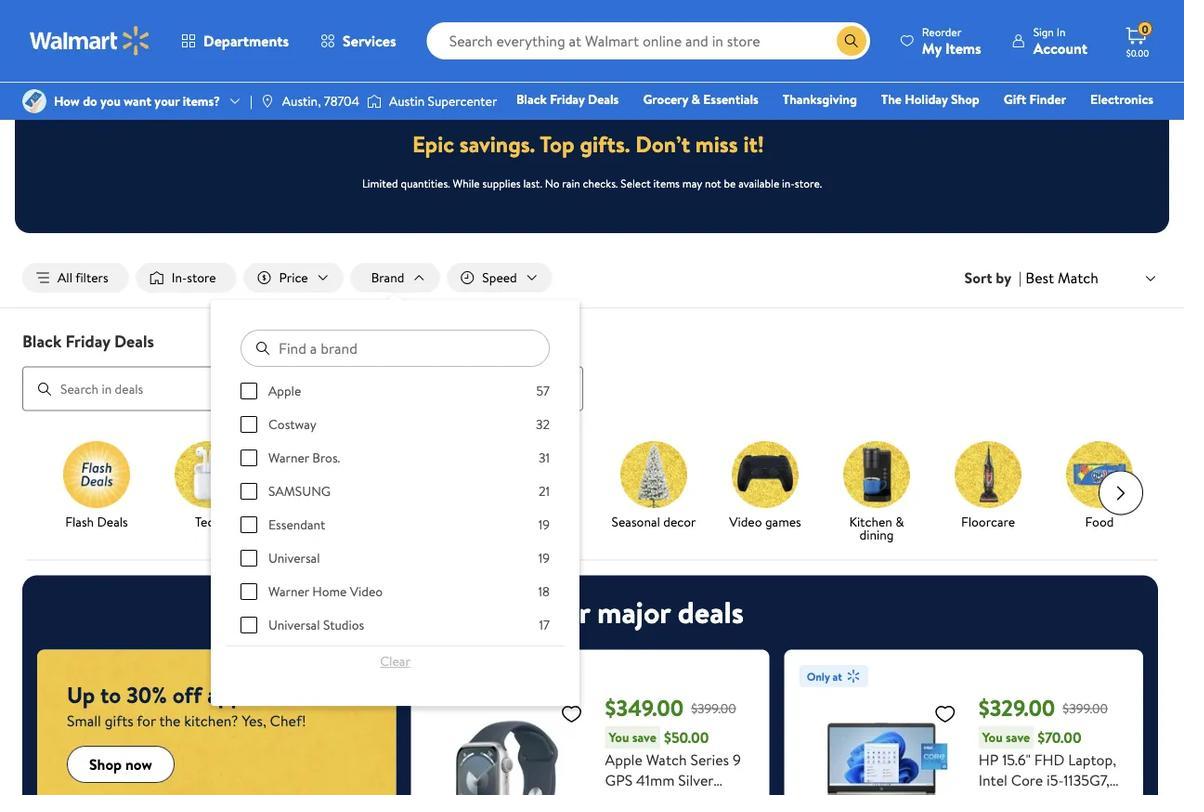 Task type: describe. For each thing, give the bounding box(es) containing it.
last.
[[524, 175, 543, 191]]

search image
[[37, 382, 52, 397]]

home link
[[806, 115, 857, 135]]

austin,
[[282, 92, 321, 110]]

grocery
[[644, 90, 689, 108]]

19 for universal
[[539, 549, 550, 567]]

0
[[1143, 21, 1149, 37]]

 image for austin, 78704
[[260, 94, 275, 109]]

warner for warner home video
[[269, 583, 309, 601]]

sort by |
[[965, 268, 1023, 288]]

services button
[[305, 19, 412, 63]]

costway
[[269, 416, 317, 434]]

1 horizontal spatial for
[[552, 592, 590, 633]]

universal for universal
[[269, 549, 320, 567]]

kitchen & dining
[[850, 513, 905, 544]]

no
[[545, 175, 560, 191]]

how do you want your items?
[[54, 92, 220, 110]]

laptop,
[[1069, 750, 1117, 770]]

fhd
[[1035, 750, 1066, 770]]

1 vertical spatial fashion link
[[494, 441, 591, 532]]

in
[[1057, 24, 1066, 39]]

shop food image
[[1067, 441, 1134, 508]]

my
[[923, 38, 942, 58]]

black inside search field
[[22, 330, 62, 353]]

this
[[437, 592, 489, 633]]

video inside group
[[350, 583, 383, 601]]

sign in to add to favorites list, hp 15.6" fhd laptop, intel core i5-1135g7, 8gb ram, 256gb ssd, silver, windows 11 home, 15-dy2795wm image
[[935, 702, 957, 725]]

one debit link
[[1004, 115, 1083, 135]]

holiday
[[906, 90, 949, 108]]

electronics
[[1091, 90, 1154, 108]]

shop kitchen & dining image
[[844, 441, 911, 508]]

1 horizontal spatial home
[[815, 116, 849, 134]]

yes,
[[242, 711, 267, 732]]

filters
[[75, 269, 108, 287]]

warner home video
[[269, 583, 383, 601]]

kitchen?
[[184, 711, 238, 732]]

search icon image
[[845, 33, 860, 48]]

Search in deals search field
[[22, 367, 584, 411]]

essendant
[[269, 516, 326, 534]]

next slide for chipmodulewithimages list image
[[1099, 471, 1144, 515]]

kitchen
[[850, 513, 893, 531]]

shop for holiday
[[952, 90, 980, 108]]

store
[[187, 269, 216, 287]]

shop seasonal image
[[621, 441, 688, 508]]

only
[[807, 669, 831, 685]]

universal studios
[[269, 616, 365, 634]]

price button
[[244, 263, 344, 293]]

grocery & essentials link
[[635, 89, 768, 109]]

1135g7,
[[1064, 770, 1110, 791]]

black friday deals inside black friday deals link
[[517, 90, 619, 108]]

you save $70.00 hp 15.6" fhd laptop, intel core i5-1135g7, 8gb ram, 256
[[979, 728, 1126, 796]]

flash deals
[[65, 513, 128, 531]]

dining
[[860, 526, 894, 544]]

2 vertical spatial deals
[[97, 513, 128, 531]]

thanksgiving link
[[775, 89, 866, 109]]

brand button
[[351, 263, 440, 293]]

for inside up to 30% off appliances small gifts for the kitchen? yes, chef!
[[137, 711, 156, 732]]

41mm
[[637, 770, 675, 791]]

departments
[[204, 31, 289, 51]]

reorder
[[923, 24, 962, 39]]

intel
[[979, 770, 1008, 791]]

floorcare link
[[941, 441, 1037, 532]]

shop toys image
[[286, 441, 353, 508]]

debit
[[1043, 116, 1075, 134]]

top
[[540, 128, 575, 160]]

grocery & essentials
[[644, 90, 759, 108]]

in-store
[[172, 269, 216, 287]]

sign in account
[[1034, 24, 1088, 58]]

0 vertical spatial friday
[[550, 90, 585, 108]]

gifts
[[105, 711, 134, 732]]

available
[[739, 175, 780, 191]]

epic
[[413, 128, 455, 160]]

you for $349.00
[[609, 729, 630, 747]]

you for $329.00
[[983, 729, 1003, 747]]

want
[[124, 92, 151, 110]]

deals inside search field
[[114, 330, 154, 353]]

toy
[[740, 116, 759, 134]]

universal for universal studios
[[269, 616, 320, 634]]

31
[[539, 449, 550, 467]]

black friday deals inside black friday deals search field
[[22, 330, 154, 353]]

watch
[[647, 750, 687, 770]]

flash deals image
[[63, 441, 130, 508]]

by
[[997, 268, 1012, 288]]

tech link
[[160, 441, 257, 532]]

gifts.
[[580, 128, 631, 160]]

Search search field
[[427, 22, 871, 59]]

21
[[539, 482, 550, 501]]

checks.
[[583, 175, 618, 191]]

don't
[[636, 128, 691, 160]]

0 horizontal spatial |
[[250, 92, 253, 110]]

registry link
[[932, 115, 996, 135]]

appliances
[[207, 680, 309, 711]]

Black Friday Deals search field
[[0, 330, 1185, 411]]

save for $329.00
[[1007, 729, 1031, 747]]

off
[[173, 680, 202, 711]]

bros.
[[313, 449, 341, 467]]

0 horizontal spatial home
[[313, 583, 347, 601]]

toys link
[[271, 441, 368, 532]]

select
[[621, 175, 651, 191]]

essentials
[[704, 90, 759, 108]]

samsung
[[269, 482, 331, 501]]

austin supercenter
[[389, 92, 498, 110]]

apple inside group
[[269, 382, 301, 400]]

video games
[[730, 513, 802, 531]]

| inside sort and filter section element
[[1020, 268, 1023, 288]]

$329.00 group
[[800, 665, 1129, 796]]

save for $349.00
[[633, 729, 657, 747]]

i5-
[[1047, 770, 1064, 791]]



Task type: vqa. For each thing, say whether or not it's contained in the screenshot.
product. to the top
no



Task type: locate. For each thing, give the bounding box(es) containing it.
None checkbox
[[241, 383, 257, 400], [241, 584, 257, 600], [241, 383, 257, 400], [241, 584, 257, 600]]

fashion link
[[865, 115, 924, 135], [494, 441, 591, 532]]

1 horizontal spatial fashion link
[[865, 115, 924, 135]]

friday up top
[[550, 90, 585, 108]]

shop left "now"
[[89, 755, 122, 775]]

0 horizontal spatial black
[[22, 330, 62, 353]]

1 $399.00 from the left
[[692, 700, 737, 718]]

0 vertical spatial fashion link
[[865, 115, 924, 135]]

2 you from the left
[[983, 729, 1003, 747]]

2 vertical spatial shop
[[89, 755, 122, 775]]

warner for warner bros.
[[269, 449, 309, 467]]

17
[[540, 616, 550, 634]]

clear
[[380, 652, 411, 671]]

electronics link
[[1083, 89, 1163, 109]]

1 horizontal spatial save
[[1007, 729, 1031, 747]]

be
[[724, 175, 736, 191]]

2 19 from the top
[[539, 549, 550, 567]]

0 horizontal spatial friday
[[66, 330, 110, 353]]

group
[[241, 382, 550, 796]]

you inside you save $70.00 hp 15.6" fhd laptop, intel core i5-1135g7, 8gb ram, 256
[[983, 729, 1003, 747]]

match
[[1059, 268, 1099, 288]]

video up studios
[[350, 583, 383, 601]]

save inside you save $70.00 hp 15.6" fhd laptop, intel core i5-1135g7, 8gb ram, 256
[[1007, 729, 1031, 747]]

32
[[536, 416, 550, 434]]

flash
[[65, 513, 94, 531]]

0 horizontal spatial black friday deals
[[22, 330, 154, 353]]

apple up costway
[[269, 382, 301, 400]]

1 horizontal spatial friday
[[550, 90, 585, 108]]

0 vertical spatial black
[[517, 90, 547, 108]]

0 horizontal spatial  image
[[260, 94, 275, 109]]

1 warner from the top
[[269, 449, 309, 467]]

1 horizontal spatial $399.00
[[1064, 700, 1109, 718]]

$349.00 $399.00
[[606, 693, 737, 724]]

57
[[537, 382, 550, 400]]

0 vertical spatial universal
[[269, 549, 320, 567]]

departments button
[[165, 19, 305, 63]]

chef!
[[270, 711, 306, 732]]

apple inside you save $50.00 apple watch series 9 gps 41mm silver aluminum case wi
[[606, 750, 643, 770]]

save inside you save $50.00 apple watch series 9 gps 41mm silver aluminum case wi
[[633, 729, 657, 747]]

1 universal from the top
[[269, 549, 320, 567]]

1 vertical spatial home
[[313, 583, 347, 601]]

0 vertical spatial video
[[730, 513, 763, 531]]

apple up the aluminum
[[606, 750, 643, 770]]

15.6"
[[1003, 750, 1031, 770]]

now
[[125, 755, 152, 775]]

1 vertical spatial black friday deals
[[22, 330, 154, 353]]

thanksgiving
[[783, 90, 858, 108]]

items
[[946, 38, 982, 58]]

& inside kitchen & dining
[[896, 513, 905, 531]]

1 horizontal spatial &
[[896, 513, 905, 531]]

Walmart Site-Wide search field
[[427, 22, 871, 59]]

 image right 78704
[[367, 92, 382, 111]]

black up search image
[[22, 330, 62, 353]]

speed button
[[447, 263, 553, 293]]

the
[[159, 711, 181, 732]]

19 up 18
[[539, 549, 550, 567]]

walmart image
[[30, 26, 151, 56]]

toys
[[307, 513, 332, 531]]

flash deals link
[[48, 441, 145, 532]]

shop floorcare image
[[955, 441, 1022, 508]]

1 vertical spatial 19
[[539, 549, 550, 567]]

19 for essendant
[[539, 516, 550, 534]]

0 horizontal spatial you
[[609, 729, 630, 747]]

brand
[[371, 269, 405, 287]]

0 vertical spatial shop
[[952, 90, 980, 108]]

save
[[633, 729, 657, 747], [1007, 729, 1031, 747]]

1 horizontal spatial |
[[1020, 268, 1023, 288]]

food link
[[1052, 441, 1149, 532]]

0 vertical spatial black friday deals
[[517, 90, 619, 108]]

shop tech image
[[175, 441, 242, 508]]

0 horizontal spatial &
[[692, 90, 701, 108]]

$399.00 inside $329.00 $399.00
[[1064, 700, 1109, 718]]

 image
[[367, 92, 382, 111], [260, 94, 275, 109]]

floorcare
[[962, 513, 1016, 531]]

warner bros.
[[269, 449, 341, 467]]

1 vertical spatial warner
[[269, 583, 309, 601]]

0 horizontal spatial apple
[[269, 382, 301, 400]]

you inside you save $50.00 apple watch series 9 gps 41mm silver aluminum case wi
[[609, 729, 630, 747]]

shop inside shop now button
[[89, 755, 122, 775]]

home down "thanksgiving" link at the right
[[815, 116, 849, 134]]

small
[[67, 711, 101, 732]]

warner down costway
[[269, 449, 309, 467]]

| right items? at the top of the page
[[250, 92, 253, 110]]

shop video games image
[[732, 441, 799, 508]]

1 vertical spatial shop
[[762, 116, 791, 134]]

hp
[[979, 750, 999, 770]]

| right by
[[1020, 268, 1023, 288]]

1 vertical spatial &
[[896, 513, 905, 531]]

items
[[654, 175, 680, 191]]

1 save from the left
[[633, 729, 657, 747]]

Find a brand search field
[[241, 330, 550, 367]]

0 horizontal spatial video
[[350, 583, 383, 601]]

2 universal from the top
[[269, 616, 320, 634]]

save down $349.00
[[633, 729, 657, 747]]

one
[[1012, 116, 1040, 134]]

0 horizontal spatial for
[[137, 711, 156, 732]]

$399.00 up $50.00
[[692, 700, 737, 718]]

& right grocery
[[692, 90, 701, 108]]

sort
[[965, 268, 993, 288]]

deals up gifts.
[[588, 90, 619, 108]]

0 horizontal spatial fashion link
[[494, 441, 591, 532]]

1 horizontal spatial black friday deals
[[517, 90, 619, 108]]

 image for austin supercenter
[[367, 92, 382, 111]]

1 vertical spatial universal
[[269, 616, 320, 634]]

case
[[674, 791, 706, 796]]

major
[[598, 592, 671, 633]]

up
[[67, 680, 95, 711]]

$70.00
[[1038, 728, 1082, 748]]

for
[[552, 592, 590, 633], [137, 711, 156, 732]]

0 vertical spatial warner
[[269, 449, 309, 467]]

fashion link down 32
[[494, 441, 591, 532]]

1 vertical spatial black
[[22, 330, 62, 353]]

1 horizontal spatial you
[[983, 729, 1003, 747]]

universal down essendant
[[269, 549, 320, 567]]

seasonal
[[612, 513, 661, 531]]

0 horizontal spatial shop
[[89, 755, 122, 775]]

1 horizontal spatial apple
[[606, 750, 643, 770]]

up to 30% off appliances small gifts for the kitchen? yes, chef!
[[67, 680, 309, 732]]

2 $399.00 from the left
[[1064, 700, 1109, 718]]

seasonal decor link
[[606, 441, 703, 532]]

universal down warner home video
[[269, 616, 320, 634]]

deals down in-store button
[[114, 330, 154, 353]]

apple
[[269, 382, 301, 400], [606, 750, 643, 770]]

0 vertical spatial home
[[815, 116, 849, 134]]

2 save from the left
[[1007, 729, 1031, 747]]

home
[[815, 116, 849, 134], [313, 583, 347, 601]]

8gb
[[979, 791, 1008, 796]]

shop inside the holiday shop link
[[952, 90, 980, 108]]

0 vertical spatial |
[[250, 92, 253, 110]]

black friday deals link
[[508, 89, 628, 109]]

0 horizontal spatial $399.00
[[692, 700, 737, 718]]

19 down "21"
[[539, 516, 550, 534]]

$399.00 for $329.00
[[1064, 700, 1109, 718]]

$399.00 for $349.00
[[692, 700, 737, 718]]

None checkbox
[[241, 416, 257, 433], [241, 450, 257, 467], [241, 483, 257, 500], [241, 517, 257, 534], [241, 550, 257, 567], [241, 617, 257, 634], [241, 416, 257, 433], [241, 450, 257, 467], [241, 483, 257, 500], [241, 517, 257, 534], [241, 550, 257, 567], [241, 617, 257, 634]]

shop for toy
[[762, 116, 791, 134]]

save up 15.6"
[[1007, 729, 1031, 747]]

 image
[[22, 89, 46, 113]]

group containing apple
[[241, 382, 550, 796]]

0 horizontal spatial fashion
[[522, 513, 564, 531]]

home up universal studios
[[313, 583, 347, 601]]

1 vertical spatial apple
[[606, 750, 643, 770]]

do
[[83, 92, 97, 110]]

black up top
[[517, 90, 547, 108]]

& for dining
[[896, 513, 905, 531]]

the holiday shop
[[882, 90, 980, 108]]

clear button
[[241, 647, 550, 677]]

gps
[[606, 770, 633, 791]]

walmart+ link
[[1091, 115, 1163, 135]]

1 horizontal spatial shop
[[762, 116, 791, 134]]

1 horizontal spatial black
[[517, 90, 547, 108]]

shop right toy
[[762, 116, 791, 134]]

shop now button
[[67, 746, 175, 784]]

0 vertical spatial 19
[[539, 516, 550, 534]]

sort and filter section element
[[0, 248, 1185, 308]]

0 vertical spatial deals
[[588, 90, 619, 108]]

black friday deals up top
[[517, 90, 619, 108]]

you
[[100, 92, 121, 110]]

you save $50.00 apple watch series 9 gps 41mm silver aluminum case wi
[[606, 728, 752, 796]]

deals right flash on the bottom left of page
[[97, 513, 128, 531]]

1 vertical spatial video
[[350, 583, 383, 601]]

1 vertical spatial friday
[[66, 330, 110, 353]]

shop up registry
[[952, 90, 980, 108]]

gift finder
[[1004, 90, 1067, 108]]

fashion down the
[[873, 116, 916, 134]]

2 warner from the top
[[269, 583, 309, 601]]

1 horizontal spatial fashion
[[873, 116, 916, 134]]

video left games
[[730, 513, 763, 531]]

while
[[453, 175, 480, 191]]

$399.00 inside $349.00 $399.00
[[692, 700, 737, 718]]

your
[[155, 92, 180, 110]]

games
[[766, 513, 802, 531]]

the holiday shop link
[[873, 89, 989, 109]]

friday down "filters"
[[66, 330, 110, 353]]

all filters
[[58, 269, 108, 287]]

for right 17
[[552, 592, 590, 633]]

2 horizontal spatial shop
[[952, 90, 980, 108]]

shop fashion image
[[509, 441, 576, 508]]

& right dining
[[896, 513, 905, 531]]

sign in to add to favorites list, apple watch series 9 gps 41mm silver aluminum case with storm blue sport band - s/m image
[[561, 702, 583, 725]]

limited quantities. while supplies last. no rain checks. select items may not be available in-store.
[[362, 175, 823, 191]]

1 you from the left
[[609, 729, 630, 747]]

gift
[[1004, 90, 1027, 108]]

$349.00 group
[[426, 665, 755, 796]]

supplies
[[483, 175, 521, 191]]

0 vertical spatial &
[[692, 90, 701, 108]]

&
[[692, 90, 701, 108], [896, 513, 905, 531]]

decor
[[664, 513, 697, 531]]

you down $349.00
[[609, 729, 630, 747]]

reorder my items
[[923, 24, 982, 58]]

savings.
[[460, 128, 536, 160]]

19
[[539, 516, 550, 534], [539, 549, 550, 567]]

for left the
[[137, 711, 156, 732]]

& for essentials
[[692, 90, 701, 108]]

in-
[[172, 269, 187, 287]]

0 vertical spatial fashion
[[873, 116, 916, 134]]

1 horizontal spatial video
[[730, 513, 763, 531]]

best match
[[1026, 268, 1099, 288]]

silver
[[679, 770, 714, 791]]

1 vertical spatial |
[[1020, 268, 1023, 288]]

30%
[[127, 680, 167, 711]]

$0.00
[[1127, 46, 1150, 59]]

fashion link down the
[[865, 115, 924, 135]]

fashion down "21"
[[522, 513, 564, 531]]

walmart black friday deals for days image
[[421, 60, 763, 106]]

0 horizontal spatial save
[[633, 729, 657, 747]]

1 vertical spatial deals
[[114, 330, 154, 353]]

warner up universal studios
[[269, 583, 309, 601]]

shop inside electronics toy shop
[[762, 116, 791, 134]]

1 horizontal spatial  image
[[367, 92, 382, 111]]

0 vertical spatial for
[[552, 592, 590, 633]]

universal
[[269, 549, 320, 567], [269, 616, 320, 634]]

 image left austin,
[[260, 94, 275, 109]]

best match button
[[1023, 266, 1163, 290]]

friday inside search field
[[66, 330, 110, 353]]

1 vertical spatial for
[[137, 711, 156, 732]]

1 vertical spatial fashion
[[522, 513, 564, 531]]

$399.00 up $70.00
[[1064, 700, 1109, 718]]

it!
[[744, 128, 765, 160]]

you up hp
[[983, 729, 1003, 747]]

friday
[[550, 90, 585, 108], [66, 330, 110, 353]]

0 vertical spatial apple
[[269, 382, 301, 400]]

how
[[54, 92, 80, 110]]

black friday deals down "filters"
[[22, 330, 154, 353]]

aluminum
[[606, 791, 671, 796]]

1 19 from the top
[[539, 516, 550, 534]]



